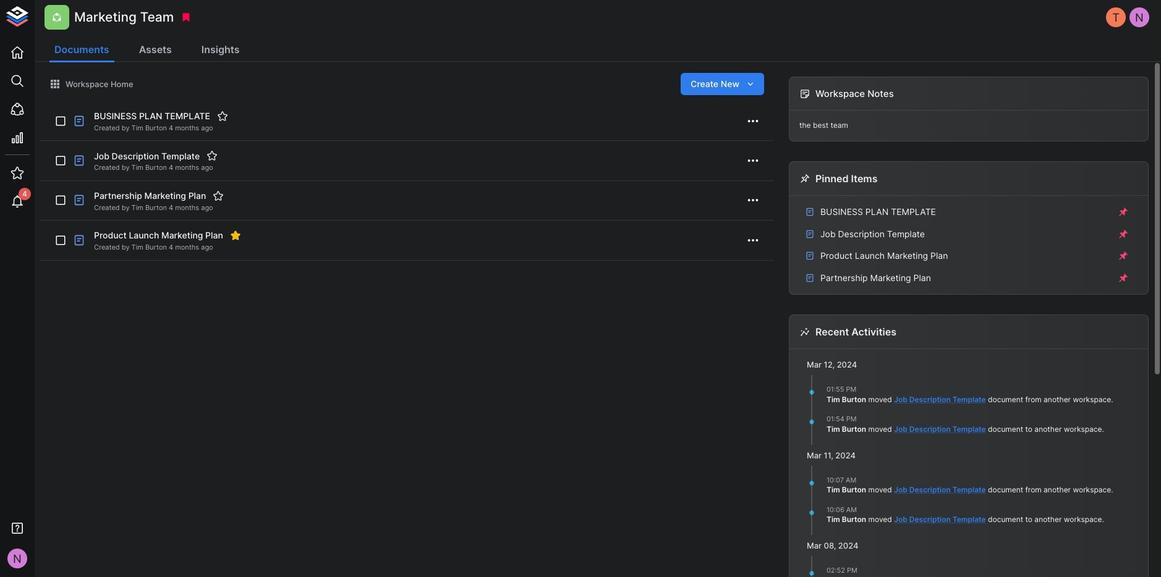 Task type: describe. For each thing, give the bounding box(es) containing it.
1 vertical spatial favorite image
[[213, 190, 224, 202]]

remove favorite image
[[230, 230, 241, 241]]

2 unpin image from the top
[[1119, 229, 1130, 240]]

0 vertical spatial favorite image
[[207, 151, 218, 162]]

4 unpin image from the top
[[1119, 273, 1130, 284]]

favorite image
[[217, 111, 228, 122]]

3 unpin image from the top
[[1119, 251, 1130, 262]]



Task type: locate. For each thing, give the bounding box(es) containing it.
1 unpin image from the top
[[1119, 207, 1130, 218]]

favorite image
[[207, 151, 218, 162], [213, 190, 224, 202]]

unpin image
[[1119, 207, 1130, 218], [1119, 229, 1130, 240], [1119, 251, 1130, 262], [1119, 273, 1130, 284]]

remove bookmark image
[[181, 12, 192, 23]]



Task type: vqa. For each thing, say whether or not it's contained in the screenshot.
Open
no



